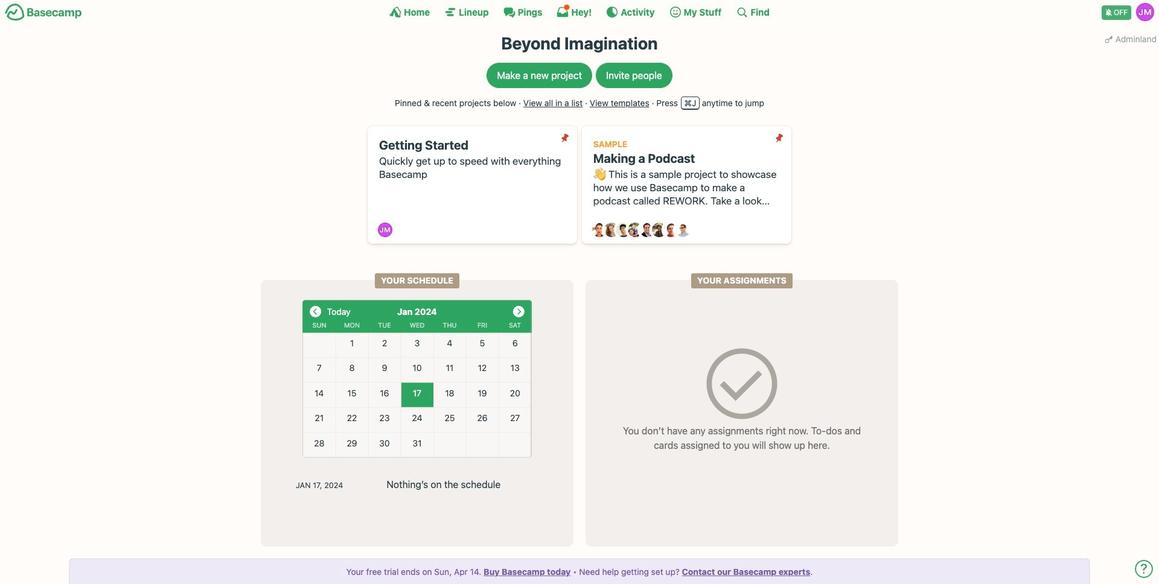 Task type: locate. For each thing, give the bounding box(es) containing it.
1 horizontal spatial jer mill image
[[1137, 3, 1155, 21]]

annie bryan image
[[592, 223, 607, 238]]

0 horizontal spatial jer mill image
[[378, 223, 393, 238]]

jennifer young image
[[628, 223, 643, 238]]

keyboard shortcut: ⌘ + / image
[[736, 6, 748, 18]]

jer mill image
[[1137, 3, 1155, 21], [378, 223, 393, 238]]

jared davis image
[[616, 223, 631, 238]]

josh fiske image
[[640, 223, 655, 238]]



Task type: describe. For each thing, give the bounding box(es) containing it.
steve marsh image
[[664, 223, 679, 238]]

switch accounts image
[[5, 3, 82, 22]]

victor cooper image
[[676, 223, 690, 238]]

main element
[[0, 0, 1160, 24]]

0 vertical spatial jer mill image
[[1137, 3, 1155, 21]]

cheryl walters image
[[604, 223, 619, 238]]

1 vertical spatial jer mill image
[[378, 223, 393, 238]]

nicole katz image
[[652, 223, 667, 238]]



Task type: vqa. For each thing, say whether or not it's contained in the screenshot.
jared davis image
yes



